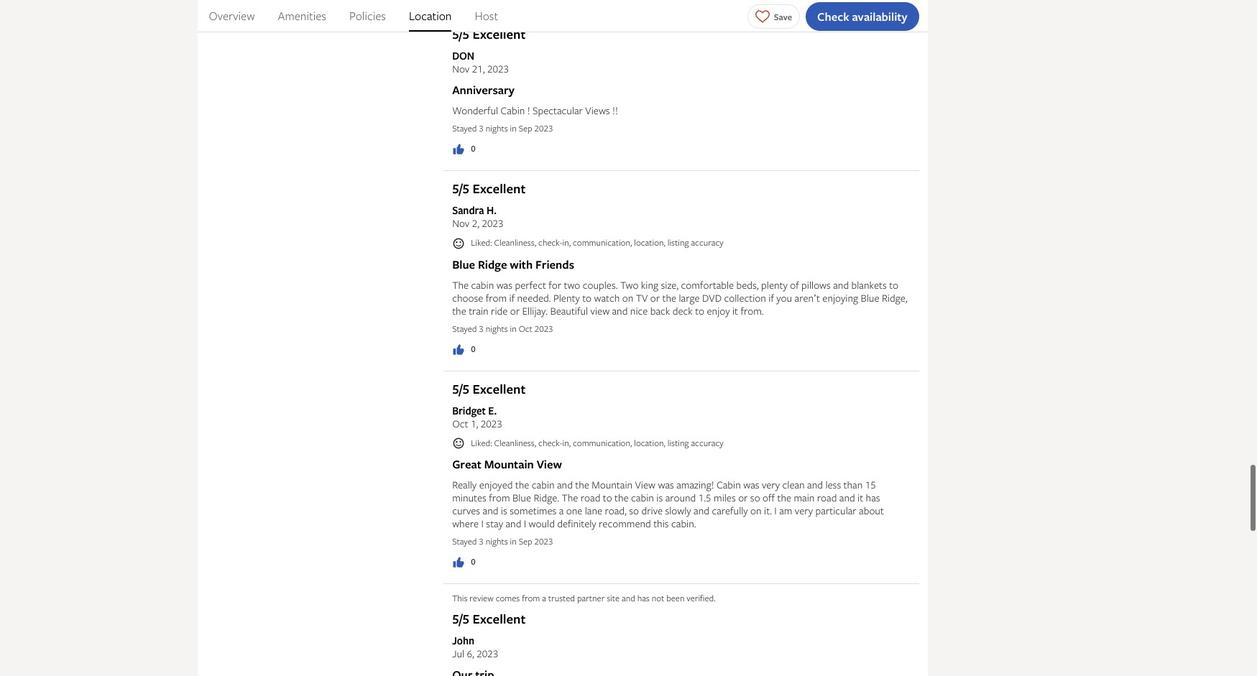 Task type: describe. For each thing, give the bounding box(es) containing it.
you
[[777, 291, 792, 305]]

sep for review
[[519, 122, 532, 134]]

sometimes
[[510, 504, 557, 518]]

5/5 inside this review comes from a trusted partner site and has not been verified. 5/5 excellent don nov 21, 2023 anniversary wonderful cabin ! spectacular views !!
[[452, 25, 470, 43]]

watch
[[594, 291, 620, 305]]

1 horizontal spatial is
[[657, 491, 663, 505]]

small image for great mountain view
[[452, 437, 465, 450]]

in, for blue ridge with friends
[[563, 237, 571, 249]]

0 horizontal spatial blue
[[452, 256, 475, 272]]

check
[[818, 8, 850, 24]]

drive
[[642, 504, 663, 518]]

nice
[[630, 304, 648, 317]]

oct for 3
[[519, 323, 533, 335]]

the inside blue ridge with friends the cabin was perfect for two couples. two king size, comfortable beds, plenty of pillows and blankets to choose from if needed.  plenty to watch on tv or the large dvd collection if you aren't enjoying blue ridge, the train ride or ellijay.  beautiful view and nice back deck to enjoy it from.
[[452, 278, 469, 292]]

21,
[[472, 62, 485, 76]]

beds,
[[737, 278, 759, 292]]

check availability button
[[806, 2, 919, 31]]

not for 6,
[[652, 593, 665, 605]]

nights for great mountain view
[[486, 536, 508, 548]]

trusted for don
[[548, 7, 575, 19]]

collection
[[724, 291, 766, 305]]

cabin inside this review comes from a trusted partner site and has not been verified. 5/5 excellent don nov 21, 2023 anniversary wonderful cabin ! spectacular views !!
[[501, 104, 525, 117]]

0 vertical spatial view
[[537, 457, 562, 472]]

review for john
[[470, 593, 494, 605]]

cleanliness, for ridge
[[494, 237, 536, 249]]

the right off
[[778, 491, 792, 505]]

nov inside this review comes from a trusted partner site and has not been verified. 5/5 excellent don nov 21, 2023 anniversary wonderful cabin ! spectacular views !!
[[452, 62, 470, 76]]

nights for blue ridge with friends
[[486, 323, 508, 335]]

the up one in the bottom of the page
[[575, 478, 589, 492]]

liked: for mountain
[[471, 437, 492, 449]]

1 vertical spatial blue
[[861, 291, 880, 305]]

liked: cleanliness, check-in, communication, location, listing accuracy for blue ridge with friends
[[471, 237, 724, 249]]

1 horizontal spatial i
[[524, 517, 526, 531]]

and inside this review comes from a trusted partner site and has not been verified. 5/5 excellent don nov 21, 2023 anniversary wonderful cabin ! spectacular views !!
[[622, 7, 635, 19]]

from inside blue ridge with friends the cabin was perfect for two couples. two king size, comfortable beds, plenty of pillows and blankets to choose from if needed.  plenty to watch on tv or the large dvd collection if you aren't enjoying blue ridge, the train ride or ellijay.  beautiful view and nice back deck to enjoy it from.
[[486, 291, 507, 305]]

amenities
[[278, 8, 326, 24]]

policies link
[[349, 0, 386, 32]]

cabin inside "great mountain view really enjoyed the cabin and the mountain view was amazing! cabin was very clean and less than 15 minutes from blue ridge. the road to the cabin is around 1.5 miles or so off the main road and it has curves and is sometimes a one lane road, so drive slowly and carefully on it. i am very particular about where i stay and i would definitely recommend this cabin."
[[717, 478, 741, 492]]

from inside this review comes from a trusted partner site and has not been verified. 5/5 excellent john jul 6, 2023
[[522, 593, 540, 605]]

john
[[452, 634, 475, 648]]

1 horizontal spatial view
[[635, 478, 656, 492]]

curves
[[452, 504, 480, 518]]

1,
[[471, 417, 478, 430]]

1 horizontal spatial mountain
[[592, 478, 633, 492]]

definitely
[[557, 517, 596, 531]]

excellent inside this review comes from a trusted partner site and has not been verified. 5/5 excellent john jul 6, 2023
[[473, 610, 526, 628]]

road,
[[605, 504, 627, 518]]

needed.
[[517, 291, 551, 305]]

to inside "great mountain view really enjoyed the cabin and the mountain view was amazing! cabin was very clean and less than 15 minutes from blue ridge. the road to the cabin is around 1.5 miles or so off the main road and it has curves and is sometimes a one lane road, so drive slowly and carefully on it. i am very particular about where i stay and i would definitely recommend this cabin."
[[603, 491, 612, 505]]

in, for great mountain view
[[563, 437, 571, 449]]

location link
[[409, 0, 452, 32]]

of
[[790, 278, 799, 292]]

oct for excellent
[[452, 417, 468, 430]]

medium image for great mountain view
[[452, 557, 465, 570]]

it.
[[764, 504, 772, 518]]

back
[[650, 304, 670, 317]]

the inside "great mountain view really enjoyed the cabin and the mountain view was amazing! cabin was very clean and less than 15 minutes from blue ridge. the road to the cabin is around 1.5 miles or so off the main road and it has curves and is sometimes a one lane road, so drive slowly and carefully on it. i am very particular about where i stay and i would definitely recommend this cabin."
[[562, 491, 578, 505]]

2 horizontal spatial i
[[775, 504, 777, 518]]

less
[[826, 478, 841, 492]]

am
[[779, 504, 793, 518]]

from.
[[741, 304, 764, 317]]

check availability
[[818, 8, 908, 24]]

0 for anniversary
[[471, 142, 476, 155]]

amenities link
[[278, 0, 326, 32]]

train
[[469, 304, 489, 317]]

2023 down would at bottom left
[[535, 536, 553, 548]]

plenty
[[761, 278, 788, 292]]

communication, for great mountain view
[[573, 437, 632, 449]]

clean
[[783, 478, 805, 492]]

medium image for blue ridge with friends
[[452, 343, 465, 356]]

dvd
[[702, 291, 722, 305]]

off
[[763, 491, 775, 505]]

0 horizontal spatial or
[[510, 304, 520, 317]]

2023 down spectacular
[[535, 122, 553, 134]]

views
[[585, 104, 610, 117]]

availability
[[852, 8, 908, 24]]

save
[[774, 10, 792, 23]]

two
[[620, 278, 639, 292]]

pillows
[[802, 278, 831, 292]]

location
[[409, 8, 452, 24]]

minutes
[[452, 491, 487, 505]]

excellent inside '5/5 excellent bridget e. oct 1, 2023'
[[473, 380, 526, 398]]

host
[[475, 8, 498, 24]]

from inside this review comes from a trusted partner site and has not been verified. 5/5 excellent don nov 21, 2023 anniversary wonderful cabin ! spectacular views !!
[[522, 7, 540, 19]]

15
[[865, 478, 876, 492]]

main
[[794, 491, 815, 505]]

and inside this review comes from a trusted partner site and has not been verified. 5/5 excellent john jul 6, 2023
[[622, 593, 635, 605]]

0 for blue ridge with friends
[[471, 343, 476, 355]]

5/5 excellent bridget e. oct 1, 2023
[[452, 380, 526, 430]]

0 horizontal spatial is
[[501, 504, 507, 518]]

wonderful
[[452, 104, 498, 117]]

carefully
[[712, 504, 748, 518]]

or inside "great mountain view really enjoyed the cabin and the mountain view was amazing! cabin was very clean and less than 15 minutes from blue ridge. the road to the cabin is around 1.5 miles or so off the main road and it has curves and is sometimes a one lane road, so drive slowly and carefully on it. i am very particular about where i stay and i would definitely recommend this cabin."
[[738, 491, 748, 505]]

been for 6,
[[667, 593, 685, 605]]

comfortable
[[681, 278, 734, 292]]

in for anniversary
[[510, 122, 517, 134]]

for
[[549, 278, 562, 292]]

2 road from the left
[[817, 491, 837, 505]]

1 horizontal spatial was
[[658, 478, 674, 492]]

liked: cleanliness, check-in, communication, location, listing accuracy for great mountain view
[[471, 437, 724, 449]]

than
[[844, 478, 863, 492]]

slowly
[[665, 504, 691, 518]]

h.
[[487, 203, 497, 217]]

the right enjoyed
[[515, 478, 529, 492]]

sandra
[[452, 203, 484, 217]]

enjoy
[[707, 304, 730, 317]]

location, for blue ridge with friends
[[634, 237, 666, 249]]

aren't
[[795, 291, 820, 305]]

a inside "great mountain view really enjoyed the cabin and the mountain view was amazing! cabin was very clean and less than 15 minutes from blue ridge. the road to the cabin is around 1.5 miles or so off the main road and it has curves and is sometimes a one lane road, so drive slowly and carefully on it. i am very particular about where i stay and i would definitely recommend this cabin."
[[559, 504, 564, 518]]

bridget
[[452, 404, 486, 417]]

miles
[[714, 491, 736, 505]]

1 horizontal spatial so
[[750, 491, 760, 505]]

this review comes from a trusted partner site and has not been verified. 5/5 excellent john jul 6, 2023
[[452, 593, 716, 661]]

to right deck
[[695, 304, 705, 317]]

0 button for anniversary
[[452, 142, 476, 156]]

ridge.
[[534, 491, 559, 505]]

deck
[[673, 304, 693, 317]]

5/5 excellent sandra h. nov 2, 2023
[[452, 180, 526, 230]]

spectacular
[[533, 104, 583, 117]]

king
[[641, 278, 659, 292]]

excellent inside 5/5 excellent sandra h. nov 2, 2023
[[473, 180, 526, 198]]

ride
[[491, 304, 508, 317]]

stay
[[486, 517, 503, 531]]

check- for with
[[539, 237, 563, 249]]

comes for don
[[496, 7, 520, 19]]

really
[[452, 478, 477, 492]]

recommend
[[599, 517, 651, 531]]

to right two
[[582, 291, 592, 305]]

on inside blue ridge with friends the cabin was perfect for two couples. two king size, comfortable beds, plenty of pillows and blankets to choose from if needed.  plenty to watch on tv or the large dvd collection if you aren't enjoying blue ridge, the train ride or ellijay.  beautiful view and nice back deck to enjoy it from.
[[622, 291, 634, 305]]

liked: for ridge
[[471, 237, 492, 249]]

great
[[452, 457, 482, 472]]

blankets
[[852, 278, 887, 292]]

!!
[[613, 104, 618, 117]]

perfect
[[515, 278, 546, 292]]

nov inside 5/5 excellent sandra h. nov 2, 2023
[[452, 216, 470, 230]]

0 horizontal spatial so
[[629, 504, 639, 518]]

verified. for 6,
[[687, 593, 716, 605]]

the up recommend
[[615, 491, 629, 505]]

stayed 3 nights in oct 2023
[[452, 323, 553, 335]]

beautiful
[[550, 304, 588, 317]]

ridge,
[[882, 291, 908, 305]]

2,
[[472, 216, 479, 230]]

in for great mountain view
[[510, 536, 517, 548]]

around
[[665, 491, 696, 505]]

one
[[566, 504, 583, 518]]

1 horizontal spatial or
[[650, 291, 660, 305]]

plenty
[[554, 291, 580, 305]]



Task type: vqa. For each thing, say whether or not it's contained in the screenshot.
Enjoyed
yes



Task type: locate. For each thing, give the bounding box(es) containing it.
0 vertical spatial partner
[[577, 7, 605, 19]]

1 liked: cleanliness, check-in, communication, location, listing accuracy from the top
[[471, 237, 724, 249]]

!
[[528, 104, 530, 117]]

excellent up h.
[[473, 180, 526, 198]]

has
[[637, 7, 650, 19], [866, 491, 880, 505], [637, 593, 650, 605]]

or right miles
[[738, 491, 748, 505]]

0 horizontal spatial cabin
[[501, 104, 525, 117]]

2 vertical spatial 3
[[479, 536, 484, 548]]

2 review from the top
[[470, 593, 494, 605]]

amazing!
[[677, 478, 714, 492]]

3 0 button from the top
[[452, 556, 476, 570]]

2 accuracy from the top
[[691, 437, 724, 449]]

1 liked: from the top
[[471, 237, 492, 249]]

cabin left !
[[501, 104, 525, 117]]

0 vertical spatial nov
[[452, 62, 470, 76]]

0 vertical spatial trusted
[[548, 7, 575, 19]]

3 5/5 from the top
[[452, 380, 470, 398]]

been inside this review comes from a trusted partner site and has not been verified. 5/5 excellent john jul 6, 2023
[[667, 593, 685, 605]]

5/5 up bridget
[[452, 380, 470, 398]]

blue ridge with friends the cabin was perfect for two couples. two king size, comfortable beds, plenty of pillows and blankets to choose from if needed.  plenty to watch on tv or the large dvd collection if you aren't enjoying blue ridge, the train ride or ellijay.  beautiful view and nice back deck to enjoy it from.
[[452, 256, 908, 317]]

2 nov from the top
[[452, 216, 470, 230]]

0 vertical spatial comes
[[496, 7, 520, 19]]

with
[[510, 256, 533, 272]]

1 in from the top
[[510, 122, 517, 134]]

small image down the sandra
[[452, 237, 465, 250]]

1 vertical spatial nov
[[452, 216, 470, 230]]

choose
[[452, 291, 483, 305]]

2 location, from the top
[[634, 437, 666, 449]]

a
[[542, 7, 546, 19], [559, 504, 564, 518], [542, 593, 546, 605]]

0 vertical spatial this
[[452, 7, 468, 19]]

3 for great mountain view
[[479, 536, 484, 548]]

2 vertical spatial 0 button
[[452, 556, 476, 570]]

0 vertical spatial very
[[762, 478, 780, 492]]

been inside this review comes from a trusted partner site and has not been verified. 5/5 excellent don nov 21, 2023 anniversary wonderful cabin ! spectacular views !!
[[667, 7, 685, 19]]

site inside this review comes from a trusted partner site and has not been verified. 5/5 excellent john jul 6, 2023
[[607, 593, 620, 605]]

accuracy up amazing!
[[691, 437, 724, 449]]

don
[[452, 49, 475, 63]]

it inside "great mountain view really enjoyed the cabin and the mountain view was amazing! cabin was very clean and less than 15 minutes from blue ridge. the road to the cabin is around 1.5 miles or so off the main road and it has curves and is sometimes a one lane road, so drive slowly and carefully on it. i am very particular about where i stay and i would definitely recommend this cabin."
[[858, 491, 864, 505]]

0 for great mountain view
[[471, 556, 476, 568]]

1 vertical spatial cabin
[[717, 478, 741, 492]]

this inside this review comes from a trusted partner site and has not been verified. 5/5 excellent john jul 6, 2023
[[452, 593, 468, 605]]

cleanliness, down e.
[[494, 437, 536, 449]]

2 been from the top
[[667, 593, 685, 605]]

nights for anniversary
[[486, 122, 508, 134]]

great mountain view really enjoyed the cabin and the mountain view was amazing! cabin was very clean and less than 15 minutes from blue ridge. the road to the cabin is around 1.5 miles or so off the main road and it has curves and is sometimes a one lane road, so drive slowly and carefully on it. i am very particular about where i stay and i would definitely recommend this cabin.
[[452, 457, 884, 531]]

site
[[607, 7, 620, 19], [607, 593, 620, 605]]

1.5
[[699, 491, 711, 505]]

0 horizontal spatial it
[[733, 304, 738, 317]]

tv
[[636, 291, 648, 305]]

2 horizontal spatial blue
[[861, 291, 880, 305]]

nights down "stay"
[[486, 536, 508, 548]]

1 small image from the top
[[452, 237, 465, 250]]

2 small image from the top
[[452, 437, 465, 450]]

0 vertical spatial cleanliness,
[[494, 237, 536, 249]]

ellijay.
[[522, 304, 548, 317]]

3 down curves
[[479, 536, 484, 548]]

0 button down train
[[452, 343, 476, 356]]

the right ridge.
[[562, 491, 578, 505]]

1 vertical spatial trusted
[[548, 593, 575, 605]]

stayed 3 nights in sep 2023 for excellent
[[452, 536, 553, 548]]

2 not from the top
[[652, 593, 665, 605]]

if right 'ride'
[[509, 291, 515, 305]]

would
[[529, 517, 555, 531]]

it inside blue ridge with friends the cabin was perfect for two couples. two king size, comfortable beds, plenty of pillows and blankets to choose from if needed.  plenty to watch on tv or the large dvd collection if you aren't enjoying blue ridge, the train ride or ellijay.  beautiful view and nice back deck to enjoy it from.
[[733, 304, 738, 317]]

verified. inside this review comes from a trusted partner site and has not been verified. 5/5 excellent don nov 21, 2023 anniversary wonderful cabin ! spectacular views !!
[[687, 7, 716, 19]]

1 vertical spatial site
[[607, 593, 620, 605]]

list
[[197, 0, 928, 32]]

it
[[733, 304, 738, 317], [858, 491, 864, 505]]

two
[[564, 278, 580, 292]]

on inside "great mountain view really enjoyed the cabin and the mountain view was amazing! cabin was very clean and less than 15 minutes from blue ridge. the road to the cabin is around 1.5 miles or so off the main road and it has curves and is sometimes a one lane road, so drive slowly and carefully on it. i am very particular about where i stay and i would definitely recommend this cabin."
[[751, 504, 762, 518]]

0 vertical spatial small image
[[452, 237, 465, 250]]

1 vertical spatial view
[[635, 478, 656, 492]]

0 vertical spatial site
[[607, 7, 620, 19]]

1 been from the top
[[667, 7, 685, 19]]

1 cleanliness, from the top
[[494, 237, 536, 249]]

in, up one in the bottom of the page
[[563, 437, 571, 449]]

1 horizontal spatial oct
[[519, 323, 533, 335]]

1 vertical spatial liked:
[[471, 437, 492, 449]]

cleanliness, for mountain
[[494, 437, 536, 449]]

3 0 from the top
[[471, 556, 476, 568]]

cabin inside blue ridge with friends the cabin was perfect for two couples. two king size, comfortable beds, plenty of pillows and blankets to choose from if needed.  plenty to watch on tv or the large dvd collection if you aren't enjoying blue ridge, the train ride or ellijay.  beautiful view and nice back deck to enjoy it from.
[[471, 278, 494, 292]]

1 road from the left
[[581, 491, 601, 505]]

0 down where
[[471, 556, 476, 568]]

1 vertical spatial liked: cleanliness, check-in, communication, location, listing accuracy
[[471, 437, 724, 449]]

1 vertical spatial cleanliness,
[[494, 437, 536, 449]]

medium image
[[452, 343, 465, 356], [452, 557, 465, 570]]

liked: down 1,
[[471, 437, 492, 449]]

trusted inside this review comes from a trusted partner site and has not been verified. 5/5 excellent john jul 6, 2023
[[548, 593, 575, 605]]

stayed 3 nights in sep 2023
[[452, 122, 553, 134], [452, 536, 553, 548]]

has inside "great mountain view really enjoyed the cabin and the mountain view was amazing! cabin was very clean and less than 15 minutes from blue ridge. the road to the cabin is around 1.5 miles or so off the main road and it has curves and is sometimes a one lane road, so drive slowly and carefully on it. i am very particular about where i stay and i would definitely recommend this cabin."
[[866, 491, 880, 505]]

1 vertical spatial 3
[[479, 323, 484, 335]]

1 excellent from the top
[[473, 25, 526, 43]]

on left it.
[[751, 504, 762, 518]]

1 listing from the top
[[668, 237, 689, 249]]

cabin right road,
[[631, 491, 654, 505]]

0 button for great mountain view
[[452, 556, 476, 570]]

0 vertical spatial location,
[[634, 237, 666, 249]]

1 horizontal spatial on
[[751, 504, 762, 518]]

has inside this review comes from a trusted partner site and has not been verified. 5/5 excellent john jul 6, 2023
[[637, 593, 650, 605]]

2023 right 1,
[[481, 417, 502, 430]]

2 vertical spatial blue
[[513, 491, 531, 505]]

liked:
[[471, 237, 492, 249], [471, 437, 492, 449]]

been
[[667, 7, 685, 19], [667, 593, 685, 605]]

nights
[[486, 122, 508, 134], [486, 323, 508, 335], [486, 536, 508, 548]]

excellent up e.
[[473, 380, 526, 398]]

0 horizontal spatial was
[[497, 278, 513, 292]]

sep down !
[[519, 122, 532, 134]]

3 in from the top
[[510, 536, 517, 548]]

2 stayed 3 nights in sep 2023 from the top
[[452, 536, 553, 548]]

1 vertical spatial location,
[[634, 437, 666, 449]]

nov left 21,
[[452, 62, 470, 76]]

this left 'host' 'link'
[[452, 7, 468, 19]]

check- for view
[[539, 437, 563, 449]]

enjoying
[[823, 291, 858, 305]]

0 horizontal spatial road
[[581, 491, 601, 505]]

overview link
[[209, 0, 255, 32]]

was down ridge
[[497, 278, 513, 292]]

2 stayed from the top
[[452, 323, 477, 335]]

0 horizontal spatial mountain
[[484, 457, 534, 472]]

overview
[[209, 8, 255, 24]]

if
[[509, 291, 515, 305], [769, 291, 774, 305]]

5/5 up the sandra
[[452, 180, 470, 198]]

1 site from the top
[[607, 7, 620, 19]]

been for 21,
[[667, 7, 685, 19]]

0 horizontal spatial i
[[481, 517, 484, 531]]

listing for great mountain view
[[668, 437, 689, 449]]

the
[[452, 278, 469, 292], [562, 491, 578, 505]]

3 for blue ridge with friends
[[479, 323, 484, 335]]

stayed 3 nights in sep 2023 for review
[[452, 122, 553, 134]]

nights down 'ride'
[[486, 323, 508, 335]]

3 for anniversary
[[479, 122, 484, 134]]

is
[[657, 491, 663, 505], [501, 504, 507, 518]]

5/5 up john
[[452, 610, 470, 628]]

1 trusted from the top
[[548, 7, 575, 19]]

or
[[650, 291, 660, 305], [510, 304, 520, 317], [738, 491, 748, 505]]

1 vertical spatial stayed
[[452, 323, 477, 335]]

2 check- from the top
[[539, 437, 563, 449]]

1 accuracy from the top
[[691, 237, 724, 249]]

2 comes from the top
[[496, 593, 520, 605]]

location, up king
[[634, 237, 666, 249]]

a inside this review comes from a trusted partner site and has not been verified. 5/5 excellent john jul 6, 2023
[[542, 593, 546, 605]]

1 vertical spatial a
[[559, 504, 564, 518]]

site inside this review comes from a trusted partner site and has not been verified. 5/5 excellent don nov 21, 2023 anniversary wonderful cabin ! spectacular views !!
[[607, 7, 620, 19]]

0 right medium image
[[471, 142, 476, 155]]

i left "stay"
[[481, 517, 484, 531]]

2023 inside this review comes from a trusted partner site and has not been verified. 5/5 excellent john jul 6, 2023
[[477, 647, 498, 661]]

check- up friends
[[539, 237, 563, 249]]

location, for great mountain view
[[634, 437, 666, 449]]

oct down ellijay.
[[519, 323, 533, 335]]

1 vertical spatial sep
[[519, 536, 532, 548]]

2 horizontal spatial cabin
[[631, 491, 654, 505]]

2023 inside this review comes from a trusted partner site and has not been verified. 5/5 excellent don nov 21, 2023 anniversary wonderful cabin ! spectacular views !!
[[487, 62, 509, 76]]

very right am
[[795, 504, 813, 518]]

1 horizontal spatial cabin
[[532, 478, 555, 492]]

1 if from the left
[[509, 291, 515, 305]]

listing up amazing!
[[668, 437, 689, 449]]

0 vertical spatial it
[[733, 304, 738, 317]]

0 horizontal spatial very
[[762, 478, 780, 492]]

communication, up lane
[[573, 437, 632, 449]]

this up john
[[452, 593, 468, 605]]

communication, for blue ridge with friends
[[573, 237, 632, 249]]

from inside "great mountain view really enjoyed the cabin and the mountain view was amazing! cabin was very clean and less than 15 minutes from blue ridge. the road to the cabin is around 1.5 miles or so off the main road and it has curves and is sometimes a one lane road, so drive slowly and carefully on it. i am very particular about where i stay and i would definitely recommend this cabin."
[[489, 491, 510, 505]]

2023 right 21,
[[487, 62, 509, 76]]

0 vertical spatial 0
[[471, 142, 476, 155]]

mountain up enjoyed
[[484, 457, 534, 472]]

very left clean on the right bottom of page
[[762, 478, 780, 492]]

host link
[[475, 0, 498, 32]]

1 horizontal spatial if
[[769, 291, 774, 305]]

has inside this review comes from a trusted partner site and has not been verified. 5/5 excellent don nov 21, 2023 anniversary wonderful cabin ! spectacular views !!
[[637, 7, 650, 19]]

1 location, from the top
[[634, 237, 666, 249]]

0
[[471, 142, 476, 155], [471, 343, 476, 355], [471, 556, 476, 568]]

1 vertical spatial very
[[795, 504, 813, 518]]

lane
[[585, 504, 603, 518]]

not inside this review comes from a trusted partner site and has not been verified. 5/5 excellent don nov 21, 2023 anniversary wonderful cabin ! spectacular views !!
[[652, 7, 665, 19]]

1 horizontal spatial it
[[858, 491, 864, 505]]

e.
[[488, 404, 497, 417]]

very
[[762, 478, 780, 492], [795, 504, 813, 518]]

blue inside "great mountain view really enjoyed the cabin and the mountain view was amazing! cabin was very clean and less than 15 minutes from blue ridge. the road to the cabin is around 1.5 miles or so off the main road and it has curves and is sometimes a one lane road, so drive slowly and carefully on it. i am very particular about where i stay and i would definitely recommend this cabin."
[[513, 491, 531, 505]]

0 down the stayed 3 nights in oct 2023
[[471, 343, 476, 355]]

was inside blue ridge with friends the cabin was perfect for two couples. two king size, comfortable beds, plenty of pillows and blankets to choose from if needed.  plenty to watch on tv or the large dvd collection if you aren't enjoying blue ridge, the train ride or ellijay.  beautiful view and nice back deck to enjoy it from.
[[497, 278, 513, 292]]

1 stayed 3 nights in sep 2023 from the top
[[452, 122, 553, 134]]

partner inside this review comes from a trusted partner site and has not been verified. 5/5 excellent john jul 6, 2023
[[577, 593, 605, 605]]

3 stayed from the top
[[452, 536, 477, 548]]

it right the enjoy
[[733, 304, 738, 317]]

2 3 from the top
[[479, 323, 484, 335]]

2023 right 2,
[[482, 216, 504, 230]]

cabin down ridge
[[471, 278, 494, 292]]

ridge
[[478, 256, 507, 272]]

listing for blue ridge with friends
[[668, 237, 689, 249]]

1 3 from the top
[[479, 122, 484, 134]]

1 vertical spatial it
[[858, 491, 864, 505]]

medium image down the stayed 3 nights in oct 2023
[[452, 343, 465, 356]]

1 vertical spatial on
[[751, 504, 762, 518]]

large
[[679, 291, 700, 305]]

2 horizontal spatial or
[[738, 491, 748, 505]]

2 listing from the top
[[668, 437, 689, 449]]

or right 'ride'
[[510, 304, 520, 317]]

excellent inside this review comes from a trusted partner site and has not been verified. 5/5 excellent don nov 21, 2023 anniversary wonderful cabin ! spectacular views !!
[[473, 25, 526, 43]]

2 site from the top
[[607, 593, 620, 605]]

partner for 6,
[[577, 593, 605, 605]]

review up john
[[470, 593, 494, 605]]

in,
[[563, 237, 571, 249], [563, 437, 571, 449]]

1 vertical spatial verified.
[[687, 593, 716, 605]]

1 vertical spatial not
[[652, 593, 665, 605]]

this for don
[[452, 7, 468, 19]]

not
[[652, 7, 665, 19], [652, 593, 665, 605]]

0 vertical spatial accuracy
[[691, 237, 724, 249]]

0 vertical spatial liked:
[[471, 237, 492, 249]]

1 in, from the top
[[563, 237, 571, 249]]

liked: cleanliness, check-in, communication, location, listing accuracy up couples.
[[471, 237, 724, 249]]

0 vertical spatial 3
[[479, 122, 484, 134]]

1 horizontal spatial the
[[562, 491, 578, 505]]

not for 21,
[[652, 7, 665, 19]]

comes inside this review comes from a trusted partner site and has not been verified. 5/5 excellent don nov 21, 2023 anniversary wonderful cabin ! spectacular views !!
[[496, 7, 520, 19]]

is left around
[[657, 491, 663, 505]]

communication,
[[573, 237, 632, 249], [573, 437, 632, 449]]

blue left ridge.
[[513, 491, 531, 505]]

2 cleanliness, from the top
[[494, 437, 536, 449]]

liked: down 2,
[[471, 237, 492, 249]]

stayed for great mountain view
[[452, 536, 477, 548]]

if left you
[[769, 291, 774, 305]]

0 vertical spatial cabin
[[501, 104, 525, 117]]

0 button for blue ridge with friends
[[452, 343, 476, 356]]

sep for excellent
[[519, 536, 532, 548]]

1 verified. from the top
[[687, 7, 716, 19]]

has for john
[[637, 593, 650, 605]]

sep
[[519, 122, 532, 134], [519, 536, 532, 548]]

the left large
[[662, 291, 677, 305]]

enjoyed
[[479, 478, 513, 492]]

or right tv
[[650, 291, 660, 305]]

stayed for blue ridge with friends
[[452, 323, 477, 335]]

0 vertical spatial check-
[[539, 237, 563, 249]]

it left '15'
[[858, 491, 864, 505]]

0 vertical spatial medium image
[[452, 343, 465, 356]]

2 5/5 from the top
[[452, 180, 470, 198]]

this
[[654, 517, 669, 531]]

1 communication, from the top
[[573, 237, 632, 249]]

2 vertical spatial has
[[637, 593, 650, 605]]

site for 6,
[[607, 593, 620, 605]]

1 vertical spatial stayed 3 nights in sep 2023
[[452, 536, 553, 548]]

road left road,
[[581, 491, 601, 505]]

cabin up sometimes on the left bottom
[[532, 478, 555, 492]]

0 horizontal spatial cabin
[[471, 278, 494, 292]]

review up don
[[470, 7, 494, 19]]

partner inside this review comes from a trusted partner site and has not been verified. 5/5 excellent don nov 21, 2023 anniversary wonderful cabin ! spectacular views !!
[[577, 7, 605, 19]]

stayed for anniversary
[[452, 122, 477, 134]]

on left tv
[[622, 291, 634, 305]]

review for don
[[470, 7, 494, 19]]

location, up "great mountain view really enjoyed the cabin and the mountain view was amazing! cabin was very clean and less than 15 minutes from blue ridge. the road to the cabin is around 1.5 miles or so off the main road and it has curves and is sometimes a one lane road, so drive slowly and carefully on it. i am very particular about where i stay and i would definitely recommend this cabin."
[[634, 437, 666, 449]]

has for don
[[637, 7, 650, 19]]

5/5 inside 5/5 excellent sandra h. nov 2, 2023
[[452, 180, 470, 198]]

stayed down wonderful at the top of the page
[[452, 122, 477, 134]]

1 vertical spatial check-
[[539, 437, 563, 449]]

oct left 1,
[[452, 417, 468, 430]]

2 partner from the top
[[577, 593, 605, 605]]

a inside this review comes from a trusted partner site and has not been verified. 5/5 excellent don nov 21, 2023 anniversary wonderful cabin ! spectacular views !!
[[542, 7, 546, 19]]

4 5/5 from the top
[[452, 610, 470, 628]]

cabin
[[471, 278, 494, 292], [532, 478, 555, 492], [631, 491, 654, 505]]

6,
[[467, 647, 474, 661]]

1 partner from the top
[[577, 7, 605, 19]]

0 button down wonderful at the top of the page
[[452, 142, 476, 156]]

this review comes from a trusted partner site and has not been verified. 5/5 excellent don nov 21, 2023 anniversary wonderful cabin ! spectacular views !!
[[452, 7, 716, 117]]

0 horizontal spatial if
[[509, 291, 515, 305]]

1 0 button from the top
[[452, 142, 476, 156]]

so
[[750, 491, 760, 505], [629, 504, 639, 518]]

2 sep from the top
[[519, 536, 532, 548]]

comes
[[496, 7, 520, 19], [496, 593, 520, 605]]

3 excellent from the top
[[473, 380, 526, 398]]

2 trusted from the top
[[548, 593, 575, 605]]

verified. inside this review comes from a trusted partner site and has not been verified. 5/5 excellent john jul 6, 2023
[[687, 593, 716, 605]]

small image up great
[[452, 437, 465, 450]]

partner
[[577, 7, 605, 19], [577, 593, 605, 605]]

in, up friends
[[563, 237, 571, 249]]

2 medium image from the top
[[452, 557, 465, 570]]

this inside this review comes from a trusted partner site and has not been verified. 5/5 excellent don nov 21, 2023 anniversary wonderful cabin ! spectacular views !!
[[452, 7, 468, 19]]

on
[[622, 291, 634, 305], [751, 504, 762, 518]]

2023 inside 5/5 excellent sandra h. nov 2, 2023
[[482, 216, 504, 230]]

1 horizontal spatial cabin
[[717, 478, 741, 492]]

comes inside this review comes from a trusted partner site and has not been verified. 5/5 excellent john jul 6, 2023
[[496, 593, 520, 605]]

blue left ridge
[[452, 256, 475, 272]]

list containing overview
[[197, 0, 928, 32]]

policies
[[349, 8, 386, 24]]

3 3 from the top
[[479, 536, 484, 548]]

5/5
[[452, 25, 470, 43], [452, 180, 470, 198], [452, 380, 470, 398], [452, 610, 470, 628]]

0 vertical spatial the
[[452, 278, 469, 292]]

0 vertical spatial review
[[470, 7, 494, 19]]

2 in, from the top
[[563, 437, 571, 449]]

oct inside '5/5 excellent bridget e. oct 1, 2023'
[[452, 417, 468, 430]]

small image for blue ridge with friends
[[452, 237, 465, 250]]

5/5 inside this review comes from a trusted partner site and has not been verified. 5/5 excellent john jul 6, 2023
[[452, 610, 470, 628]]

1 horizontal spatial road
[[817, 491, 837, 505]]

2023 right 6,
[[477, 647, 498, 661]]

the left train
[[452, 304, 466, 317]]

friends
[[536, 256, 574, 272]]

2 liked: cleanliness, check-in, communication, location, listing accuracy from the top
[[471, 437, 724, 449]]

0 horizontal spatial the
[[452, 278, 469, 292]]

1 vertical spatial 0 button
[[452, 343, 476, 356]]

the up the stayed 3 nights in oct 2023
[[452, 278, 469, 292]]

2023 inside '5/5 excellent bridget e. oct 1, 2023'
[[481, 417, 502, 430]]

review inside this review comes from a trusted partner site and has not been verified. 5/5 excellent don nov 21, 2023 anniversary wonderful cabin ! spectacular views !!
[[470, 7, 494, 19]]

1 this from the top
[[452, 7, 468, 19]]

1 check- from the top
[[539, 237, 563, 249]]

road right 'main'
[[817, 491, 837, 505]]

is down enjoyed
[[501, 504, 507, 518]]

stayed down train
[[452, 323, 477, 335]]

1 vertical spatial comes
[[496, 593, 520, 605]]

blue
[[452, 256, 475, 272], [861, 291, 880, 305], [513, 491, 531, 505]]

in for blue ridge with friends
[[510, 323, 517, 335]]

5/5 up don
[[452, 25, 470, 43]]

0 vertical spatial nights
[[486, 122, 508, 134]]

2 this from the top
[[452, 593, 468, 605]]

1 vertical spatial been
[[667, 593, 685, 605]]

oct
[[519, 323, 533, 335], [452, 417, 468, 430]]

was left off
[[744, 478, 760, 492]]

i right it.
[[775, 504, 777, 518]]

1 5/5 from the top
[[452, 25, 470, 43]]

not inside this review comes from a trusted partner site and has not been verified. 5/5 excellent john jul 6, 2023
[[652, 593, 665, 605]]

1 nov from the top
[[452, 62, 470, 76]]

particular
[[816, 504, 857, 518]]

review inside this review comes from a trusted partner site and has not been verified. 5/5 excellent john jul 6, 2023
[[470, 593, 494, 605]]

jul
[[452, 647, 464, 661]]

1 not from the top
[[652, 7, 665, 19]]

where
[[452, 517, 479, 531]]

trusted for john
[[548, 593, 575, 605]]

0 button down where
[[452, 556, 476, 570]]

3 down train
[[479, 323, 484, 335]]

5/5 inside '5/5 excellent bridget e. oct 1, 2023'
[[452, 380, 470, 398]]

1 vertical spatial 0
[[471, 343, 476, 355]]

2 vertical spatial a
[[542, 593, 546, 605]]

a for john
[[542, 593, 546, 605]]

1 vertical spatial in
[[510, 323, 517, 335]]

2 liked: from the top
[[471, 437, 492, 449]]

so left off
[[750, 491, 760, 505]]

1 vertical spatial in,
[[563, 437, 571, 449]]

listing up size,
[[668, 237, 689, 249]]

1 vertical spatial small image
[[452, 437, 465, 450]]

2 excellent from the top
[[473, 180, 526, 198]]

2 communication, from the top
[[573, 437, 632, 449]]

small image
[[452, 237, 465, 250], [452, 437, 465, 450]]

verified.
[[687, 7, 716, 19], [687, 593, 716, 605]]

1 vertical spatial mountain
[[592, 478, 633, 492]]

stayed 3 nights in sep 2023 down !
[[452, 122, 553, 134]]

communication, up couples.
[[573, 237, 632, 249]]

2 vertical spatial 0
[[471, 556, 476, 568]]

0 horizontal spatial view
[[537, 457, 562, 472]]

excellent
[[473, 25, 526, 43], [473, 180, 526, 198], [473, 380, 526, 398], [473, 610, 526, 628]]

0 vertical spatial oct
[[519, 323, 533, 335]]

1 stayed from the top
[[452, 122, 477, 134]]

comes for john
[[496, 593, 520, 605]]

trusted inside this review comes from a trusted partner site and has not been verified. 5/5 excellent don nov 21, 2023 anniversary wonderful cabin ! spectacular views !!
[[548, 7, 575, 19]]

a for don
[[542, 7, 546, 19]]

accuracy for great mountain view
[[691, 437, 724, 449]]

was up 'slowly'
[[658, 478, 674, 492]]

2 0 from the top
[[471, 343, 476, 355]]

1 horizontal spatial blue
[[513, 491, 531, 505]]

medium image
[[452, 143, 465, 156]]

2 nights from the top
[[486, 323, 508, 335]]

save button
[[747, 4, 800, 28]]

about
[[859, 504, 884, 518]]

0 button
[[452, 142, 476, 156], [452, 343, 476, 356], [452, 556, 476, 570]]

liked: cleanliness, check-in, communication, location, listing accuracy up lane
[[471, 437, 724, 449]]

mountain up road,
[[592, 478, 633, 492]]

0 vertical spatial communication,
[[573, 237, 632, 249]]

stayed 3 nights in sep 2023 down "stay"
[[452, 536, 553, 548]]

to
[[889, 278, 899, 292], [582, 291, 592, 305], [695, 304, 705, 317], [603, 491, 612, 505]]

2 verified. from the top
[[687, 593, 716, 605]]

1 sep from the top
[[519, 122, 532, 134]]

this
[[452, 7, 468, 19], [452, 593, 468, 605]]

to right blankets
[[889, 278, 899, 292]]

1 vertical spatial accuracy
[[691, 437, 724, 449]]

1 vertical spatial listing
[[668, 437, 689, 449]]

3 nights from the top
[[486, 536, 508, 548]]

couples.
[[583, 278, 618, 292]]

4 excellent from the top
[[473, 610, 526, 628]]

cabin
[[501, 104, 525, 117], [717, 478, 741, 492]]

1 0 from the top
[[471, 142, 476, 155]]

check- up ridge.
[[539, 437, 563, 449]]

2 in from the top
[[510, 323, 517, 335]]

2 0 button from the top
[[452, 343, 476, 356]]

this for john
[[452, 593, 468, 605]]

1 nights from the top
[[486, 122, 508, 134]]

1 vertical spatial communication,
[[573, 437, 632, 449]]

2 if from the left
[[769, 291, 774, 305]]

partner for 21,
[[577, 7, 605, 19]]

accuracy for blue ridge with friends
[[691, 237, 724, 249]]

1 medium image from the top
[[452, 343, 465, 356]]

1 comes from the top
[[496, 7, 520, 19]]

1 horizontal spatial very
[[795, 504, 813, 518]]

from
[[522, 7, 540, 19], [486, 291, 507, 305], [489, 491, 510, 505], [522, 593, 540, 605]]

nov left 2,
[[452, 216, 470, 230]]

2023 down ellijay.
[[535, 323, 553, 335]]

verified. for 21,
[[687, 7, 716, 19]]

0 vertical spatial not
[[652, 7, 665, 19]]

accuracy up comfortable
[[691, 237, 724, 249]]

0 vertical spatial has
[[637, 7, 650, 19]]

view up drive
[[635, 478, 656, 492]]

1 review from the top
[[470, 7, 494, 19]]

2 vertical spatial nights
[[486, 536, 508, 548]]

liked: cleanliness, check-in, communication, location, listing accuracy
[[471, 237, 724, 249], [471, 437, 724, 449]]

2 horizontal spatial was
[[744, 478, 760, 492]]

medium image down where
[[452, 557, 465, 570]]

cabin up carefully
[[717, 478, 741, 492]]

site for 21,
[[607, 7, 620, 19]]

0 horizontal spatial on
[[622, 291, 634, 305]]

to right lane
[[603, 491, 612, 505]]

0 vertical spatial verified.
[[687, 7, 716, 19]]



